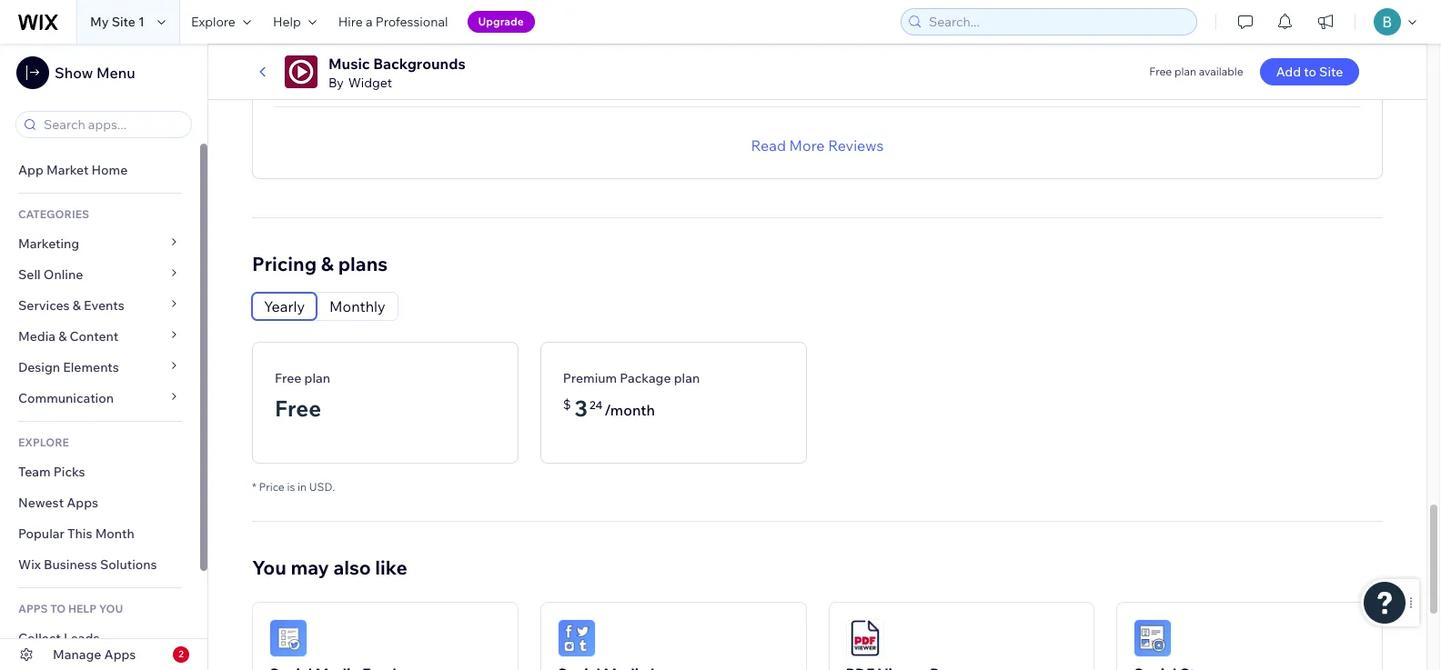 Task type: describe. For each thing, give the bounding box(es) containing it.
/month
[[604, 402, 655, 420]]

communication link
[[0, 383, 200, 414]]

menu
[[96, 64, 135, 82]]

collect leads link
[[0, 623, 200, 654]]

pricing & plans
[[252, 252, 388, 276]]

also
[[333, 556, 371, 580]]

price
[[259, 481, 285, 495]]

newest apps
[[18, 495, 98, 511]]

read more reviews button
[[751, 135, 884, 157]]

plan for free
[[305, 371, 330, 387]]

team picks link
[[0, 457, 200, 488]]

hire
[[338, 14, 363, 30]]

sidebar element
[[0, 44, 208, 671]]

$
[[563, 397, 571, 414]]

explore
[[191, 14, 236, 30]]

add to site button
[[1260, 58, 1360, 86]]

events
[[84, 298, 124, 314]]

site inside button
[[1320, 64, 1344, 80]]

package
[[620, 371, 671, 387]]

design
[[18, 359, 60, 376]]

popular this month
[[18, 526, 135, 542]]

categories
[[18, 207, 89, 221]]

popular this month link
[[0, 519, 200, 550]]

hire a professional
[[338, 14, 448, 30]]

to
[[1304, 64, 1317, 80]]

a
[[366, 14, 373, 30]]

music
[[329, 55, 370, 73]]

free for free
[[275, 371, 302, 387]]

sell online
[[18, 267, 83, 283]]

upgrade button
[[467, 11, 535, 33]]

show menu button
[[16, 56, 135, 89]]

is
[[287, 481, 295, 495]]

you
[[99, 602, 123, 616]]

monthly button
[[318, 293, 397, 321]]

apps for manage apps
[[104, 647, 136, 663]]

add
[[1277, 64, 1302, 80]]

online
[[43, 267, 83, 283]]

backgrounds
[[373, 55, 466, 73]]

upgrade
[[478, 15, 524, 28]]

wix business solutions link
[[0, 550, 200, 581]]

plans
[[338, 252, 388, 276]]

available
[[1199, 65, 1244, 78]]

elements
[[63, 359, 119, 376]]

add to site
[[1277, 64, 1344, 80]]

free plan free
[[275, 371, 330, 423]]

help
[[273, 14, 301, 30]]

services
[[18, 298, 70, 314]]

marketing link
[[0, 228, 200, 259]]

& for events
[[73, 298, 81, 314]]

* price is in usd.
[[252, 481, 335, 495]]

1
[[138, 14, 145, 30]]

collect leads
[[18, 631, 100, 647]]

hire a professional link
[[327, 0, 459, 44]]

manage apps
[[53, 647, 136, 663]]

home
[[91, 162, 128, 178]]

team
[[18, 464, 51, 481]]

plan for available
[[1175, 65, 1197, 78]]

apps to help you
[[18, 602, 123, 616]]

(0)
[[1342, 36, 1361, 54]]

read more reviews
[[751, 137, 884, 155]]

wix business solutions
[[18, 557, 157, 573]]

content
[[70, 329, 119, 345]]

music backgrounds logo image
[[285, 56, 318, 88]]

newest apps link
[[0, 488, 200, 519]]

design elements
[[18, 359, 119, 376]]



Task type: vqa. For each thing, say whether or not it's contained in the screenshot.
Business
yes



Task type: locate. For each thing, give the bounding box(es) containing it.
apps
[[67, 495, 98, 511], [104, 647, 136, 663]]

read
[[751, 137, 786, 155]]

app market home link
[[0, 155, 200, 186]]

collect
[[18, 631, 61, 647]]

manage
[[53, 647, 101, 663]]

more
[[790, 137, 825, 155]]

plan down the yearly button
[[305, 371, 330, 387]]

site
[[112, 14, 136, 30], [1320, 64, 1344, 80]]

Search... field
[[924, 9, 1191, 35]]

media & content link
[[0, 321, 200, 352]]

services & events link
[[0, 290, 200, 321]]

media
[[18, 329, 56, 345]]

you
[[252, 556, 286, 580]]

0 vertical spatial &
[[321, 252, 334, 276]]

plan inside free plan free
[[305, 371, 330, 387]]

Search apps... field
[[38, 112, 186, 137]]

app market home
[[18, 162, 128, 178]]

pdf viewer pro logo image
[[846, 620, 884, 658]]

premium
[[563, 371, 617, 387]]

by
[[329, 75, 344, 91]]

app
[[18, 162, 44, 178]]

plan left available
[[1175, 65, 1197, 78]]

apps right leads
[[104, 647, 136, 663]]

yearly button
[[252, 293, 317, 321]]

explore
[[18, 436, 69, 450]]

my
[[90, 14, 109, 30]]

services & events
[[18, 298, 124, 314]]

& for content
[[58, 329, 67, 345]]

2 horizontal spatial &
[[321, 252, 334, 276]]

0 horizontal spatial &
[[58, 329, 67, 345]]

sell online link
[[0, 259, 200, 290]]

free left available
[[1150, 65, 1172, 78]]

1 vertical spatial site
[[1320, 64, 1344, 80]]

media & content
[[18, 329, 119, 345]]

communication
[[18, 390, 117, 407]]

like
[[375, 556, 407, 580]]

& right media
[[58, 329, 67, 345]]

month
[[95, 526, 135, 542]]

helpful
[[1287, 36, 1336, 54]]

solutions
[[100, 557, 157, 573]]

pricing
[[252, 252, 317, 276]]

free
[[1150, 65, 1172, 78], [275, 371, 302, 387], [275, 395, 321, 423]]

popular
[[18, 526, 65, 542]]

widget
[[348, 75, 392, 91]]

social stream logo image
[[1134, 620, 1172, 658]]

newest
[[18, 495, 64, 511]]

apps for newest apps
[[67, 495, 98, 511]]

& left plans
[[321, 252, 334, 276]]

show menu
[[55, 64, 135, 82]]

yearly
[[264, 298, 305, 316]]

3
[[575, 395, 588, 423]]

help
[[68, 602, 97, 616]]

site right to
[[1320, 64, 1344, 80]]

$ 3 24 /month
[[563, 395, 655, 423]]

social media feed logo image
[[269, 620, 308, 658]]

1 horizontal spatial plan
[[674, 371, 700, 387]]

*
[[252, 481, 256, 495]]

music backgrounds by widget
[[329, 55, 466, 91]]

help button
[[262, 0, 327, 44]]

2
[[179, 649, 184, 661]]

my site 1
[[90, 14, 145, 30]]

0 horizontal spatial site
[[112, 14, 136, 30]]

1 horizontal spatial &
[[73, 298, 81, 314]]

& left events
[[73, 298, 81, 314]]

24
[[590, 399, 603, 413]]

picks
[[53, 464, 85, 481]]

social media icons logo image
[[558, 620, 596, 658]]

1 horizontal spatial site
[[1320, 64, 1344, 80]]

team picks
[[18, 464, 85, 481]]

design elements link
[[0, 352, 200, 383]]

to
[[50, 602, 66, 616]]

0 horizontal spatial plan
[[305, 371, 330, 387]]

plan
[[1175, 65, 1197, 78], [305, 371, 330, 387], [674, 371, 700, 387]]

site left 1
[[112, 14, 136, 30]]

premium package plan
[[563, 371, 700, 387]]

& for plans
[[321, 252, 334, 276]]

reviews
[[828, 137, 884, 155]]

apps up this
[[67, 495, 98, 511]]

wix
[[18, 557, 41, 573]]

marketing
[[18, 236, 79, 252]]

may
[[291, 556, 329, 580]]

leads
[[64, 631, 100, 647]]

market
[[46, 162, 89, 178]]

0 vertical spatial free
[[1150, 65, 1172, 78]]

1 vertical spatial free
[[275, 371, 302, 387]]

2 vertical spatial &
[[58, 329, 67, 345]]

1 vertical spatial apps
[[104, 647, 136, 663]]

0 horizontal spatial apps
[[67, 495, 98, 511]]

2 vertical spatial free
[[275, 395, 321, 423]]

show
[[55, 64, 93, 82]]

2 horizontal spatial plan
[[1175, 65, 1197, 78]]

free plan available
[[1150, 65, 1244, 78]]

free for available
[[1150, 65, 1172, 78]]

helpful button
[[1260, 34, 1336, 56]]

1 vertical spatial &
[[73, 298, 81, 314]]

&
[[321, 252, 334, 276], [73, 298, 81, 314], [58, 329, 67, 345]]

this
[[67, 526, 92, 542]]

free up in
[[275, 395, 321, 423]]

apps
[[18, 602, 48, 616]]

1 horizontal spatial apps
[[104, 647, 136, 663]]

free down yearly
[[275, 371, 302, 387]]

business
[[44, 557, 97, 573]]

sell
[[18, 267, 41, 283]]

0 vertical spatial apps
[[67, 495, 98, 511]]

0 vertical spatial site
[[112, 14, 136, 30]]

plan right package
[[674, 371, 700, 387]]

usd.
[[309, 481, 335, 495]]



